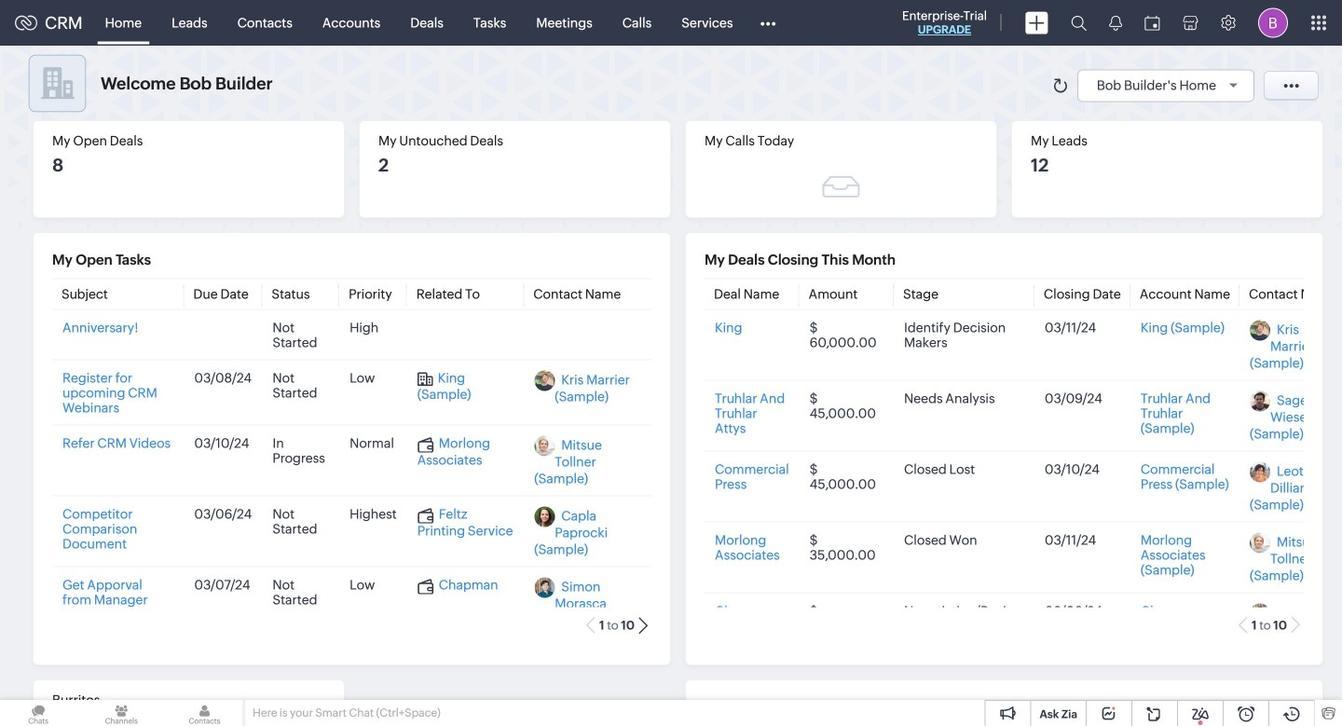 Task type: describe. For each thing, give the bounding box(es) containing it.
profile image
[[1258, 8, 1288, 38]]

create menu element
[[1014, 0, 1060, 45]]

search element
[[1060, 0, 1098, 46]]

calendar image
[[1145, 15, 1161, 30]]

signals element
[[1098, 0, 1134, 46]]

Other Modules field
[[748, 8, 788, 38]]

search image
[[1071, 15, 1087, 31]]



Task type: vqa. For each thing, say whether or not it's contained in the screenshot.
Signals element
yes



Task type: locate. For each thing, give the bounding box(es) containing it.
create menu image
[[1025, 12, 1049, 34]]

channels image
[[83, 700, 160, 726]]

logo image
[[15, 15, 37, 30]]

chats image
[[0, 700, 77, 726]]

contacts image
[[166, 700, 243, 726]]

profile element
[[1247, 0, 1300, 45]]

signals image
[[1109, 15, 1122, 31]]



